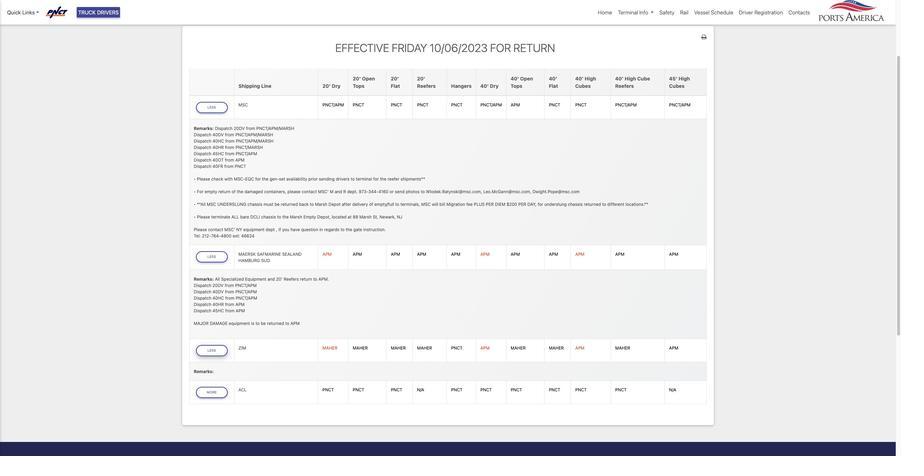 Task type: describe. For each thing, give the bounding box(es) containing it.
1 horizontal spatial reefers
[[417, 83, 436, 89]]

damaged
[[244, 189, 263, 195]]

registration
[[755, 9, 783, 15]]

• for • please check with msc-eqc for the gen-set availability prior sending drivers to terminal for the reefer shipments**
[[194, 177, 196, 182]]

cube
[[637, 76, 650, 82]]

check
[[211, 177, 223, 182]]

remarks: all specialized equipment and 20' reefers return to apm. dispatch 20dv from pnct/apm dispatch 40dv from pnct/apm dispatch 40hc from pnct/apm dispatch 40hr from apm dispatch 45hc from apm
[[194, 277, 329, 314]]

40hc inside remarks: all specialized equipment and 20' reefers return to apm. dispatch 20dv from pnct/apm dispatch 40dv from pnct/apm dispatch 40hc from pnct/apm dispatch 40hr from apm dispatch 45hc from apm
[[213, 296, 224, 301]]

driver
[[739, 9, 753, 15]]

less button for maersk safmarine sealand hamburg sud
[[196, 252, 228, 263]]

0 horizontal spatial marsh
[[290, 215, 302, 220]]

instruction.
[[363, 227, 386, 233]]

migration
[[447, 202, 465, 207]]

shipping line
[[239, 83, 271, 89]]

hangers
[[451, 83, 472, 89]]

gen-
[[270, 177, 279, 182]]

chassis up dcli
[[248, 202, 262, 207]]

locations.**
[[626, 202, 648, 207]]

0 horizontal spatial for
[[255, 177, 261, 182]]

msc' inside please contact msc' ny equipment dept , if you have question in regards to the gate instruction. tel: 212-764-4800 ext: 46624
[[224, 227, 235, 233]]

bare
[[240, 215, 249, 220]]

equipment inside please contact msc' ny equipment dept , if you have question in regards to the gate instruction. tel: 212-764-4800 ext: 46624
[[243, 227, 265, 233]]

to inside please contact msc' ny equipment dept , if you have question in regards to the gate instruction. tel: 212-764-4800 ext: 46624
[[341, 227, 345, 233]]

45' high cubes
[[669, 76, 690, 89]]

equipment
[[245, 277, 266, 282]]

20' for 20' flat
[[391, 76, 399, 82]]

more button
[[196, 388, 228, 399]]

7 maher from the left
[[615, 346, 630, 351]]

nj
[[397, 215, 402, 220]]

high for 45' high cubes
[[679, 76, 690, 82]]

remarks: dispatch 20dv from pnct/apm/marsh dispatch 40dv from pnct/apm/marsh dispatch 40hc from pnct/apm/marsh dispatch 40hr from pnct/marsh dispatch 45hc from pnct/apm dispatch 40ot from apm dispatch 40fr from pnct
[[194, 126, 294, 169]]

vessel
[[694, 9, 710, 15]]

pnct/apm inside remarks: dispatch 20dv from pnct/apm/marsh dispatch 40dv from pnct/apm/marsh dispatch 40hc from pnct/apm/marsh dispatch 40hr from pnct/marsh dispatch 45hc from pnct/apm dispatch 40ot from apm dispatch 40fr from pnct
[[236, 151, 257, 157]]

empty
[[205, 189, 217, 195]]

40' for 40' dry
[[481, 83, 489, 89]]

the inside please contact msc' ny equipment dept , if you have question in regards to the gate instruction. tel: 212-764-4800 ext: 46624
[[346, 227, 352, 233]]

leo.mcgann@msc.com,
[[483, 189, 531, 195]]

•  for empty return of the damaged containers, please contact msc' m and r dept. 973-344-4160 or send photos  to wlodek.ratynski@msc.com, leo.mcgann@msc.com, dwight.pope@msc.com
[[194, 189, 580, 195]]

dept
[[266, 227, 275, 233]]

to inside remarks: all specialized equipment and 20' reefers return to apm. dispatch 20dv from pnct/apm dispatch 40dv from pnct/apm dispatch 40hc from pnct/apm dispatch 40hr from apm dispatch 45hc from apm
[[313, 277, 317, 282]]

depot,
[[317, 215, 331, 220]]

major
[[194, 321, 209, 327]]

driver registration
[[739, 9, 783, 15]]

delivery
[[352, 202, 368, 207]]

terminate
[[211, 215, 230, 220]]

terminal info
[[618, 9, 648, 15]]

st,
[[373, 215, 378, 220]]

4 maher from the left
[[417, 346, 432, 351]]

regards
[[324, 227, 339, 233]]

question
[[301, 227, 318, 233]]

20' for 20' open tops
[[353, 76, 361, 82]]

1 n/a from the left
[[417, 388, 424, 393]]

• please terminate all bare dcli chassis to the marsh empty depot, located at 88 marsh st, newark, nj
[[194, 215, 402, 220]]

ext:
[[233, 234, 240, 239]]

10/06/2023
[[430, 41, 488, 54]]

4800
[[221, 234, 232, 239]]

764-
[[211, 234, 221, 239]]

contact inside please contact msc' ny equipment dept , if you have question in regards to the gate instruction. tel: 212-764-4800 ext: 46624
[[208, 227, 223, 233]]

1 maher from the left
[[323, 346, 338, 351]]

please contact msc' ny equipment dept , if you have question in regards to the gate instruction. tel: 212-764-4800 ext: 46624
[[194, 227, 386, 239]]

1 horizontal spatial msc
[[239, 103, 248, 108]]

1 horizontal spatial and
[[335, 189, 342, 195]]

maersk safmarine sealand hamburg sud
[[239, 252, 302, 264]]

the down msc-
[[237, 189, 243, 195]]

for
[[490, 41, 511, 54]]

tops for 20'
[[353, 83, 365, 89]]

quick links
[[7, 9, 35, 15]]

you
[[282, 227, 289, 233]]

availability
[[286, 177, 307, 182]]

plus
[[474, 202, 485, 207]]

high for 40' high cubes
[[585, 76, 596, 82]]

1 horizontal spatial msc'
[[318, 189, 329, 195]]

zim
[[239, 346, 246, 351]]

20' for 20' dry
[[323, 83, 331, 89]]

different
[[608, 202, 624, 207]]

acl
[[239, 388, 247, 393]]

2 horizontal spatial msc
[[421, 202, 431, 207]]

shipping
[[239, 83, 260, 89]]

less button for msc
[[196, 102, 228, 113]]

located
[[332, 215, 347, 220]]

reefer
[[388, 177, 400, 182]]

remarks: for dispatch
[[194, 277, 214, 282]]

5 maher from the left
[[511, 346, 526, 351]]

please inside please contact msc' ny equipment dept , if you have question in regards to the gate instruction. tel: 212-764-4800 ext: 46624
[[194, 227, 207, 233]]

1 horizontal spatial contact
[[302, 189, 317, 195]]

gate
[[353, 227, 362, 233]]

6 maher from the left
[[549, 346, 564, 351]]

dry for 40' dry
[[490, 83, 499, 89]]

must
[[264, 202, 273, 207]]

drivers
[[97, 9, 119, 15]]

returned down please
[[281, 202, 298, 207]]

0 horizontal spatial return
[[218, 189, 230, 195]]

344-
[[368, 189, 379, 195]]

links
[[22, 9, 35, 15]]

effective friday 10/06/2023 for return
[[335, 41, 555, 54]]

safety link
[[657, 6, 677, 19]]

containers,
[[264, 189, 286, 195]]

msc-
[[234, 177, 245, 182]]

0 vertical spatial pnct/apm/marsh
[[256, 126, 294, 131]]

chassis down must
[[261, 215, 276, 220]]

dry for 20' dry
[[332, 83, 341, 89]]

and inside remarks: all specialized equipment and 20' reefers return to apm. dispatch 20dv from pnct/apm dispatch 40dv from pnct/apm dispatch 40hc from pnct/apm dispatch 40hr from apm dispatch 45hc from apm
[[268, 277, 275, 282]]

,
[[276, 227, 277, 233]]

tops for 40'
[[511, 83, 522, 89]]

truck drivers link
[[77, 7, 120, 18]]

truck
[[78, 9, 96, 15]]

if
[[278, 227, 281, 233]]

2 horizontal spatial marsh
[[359, 215, 372, 220]]

3 remarks: from the top
[[194, 370, 214, 375]]

less for msc
[[208, 106, 216, 109]]

return inside remarks: all specialized equipment and 20' reefers return to apm. dispatch 20dv from pnct/apm dispatch 40dv from pnct/apm dispatch 40hc from pnct/apm dispatch 40hr from apm dispatch 45hc from apm
[[300, 277, 312, 282]]

safety
[[660, 9, 675, 15]]

apm.
[[319, 277, 329, 282]]

45'
[[669, 76, 678, 82]]

1 horizontal spatial marsh
[[315, 202, 327, 207]]

$200
[[507, 202, 517, 207]]

underslung
[[545, 202, 567, 207]]

45hc inside remarks: dispatch 20dv from pnct/apm/marsh dispatch 40dv from pnct/apm/marsh dispatch 40hc from pnct/apm/marsh dispatch 40hr from pnct/marsh dispatch 45hc from pnct/apm dispatch 40ot from apm dispatch 40fr from pnct
[[213, 151, 224, 157]]

contacts link
[[786, 6, 813, 19]]

40' open tops
[[511, 76, 533, 89]]

1 vertical spatial of
[[369, 202, 373, 207]]

2 n/a from the left
[[669, 388, 676, 393]]

friday
[[392, 41, 427, 54]]

4160
[[379, 189, 389, 195]]

shipments**
[[401, 177, 425, 182]]

1 per from the left
[[486, 202, 494, 207]]

print image
[[702, 34, 707, 40]]



Task type: locate. For each thing, give the bounding box(es) containing it.
2 horizontal spatial high
[[679, 76, 690, 82]]

cubes inside the 40' high cubes
[[575, 83, 591, 89]]

apm
[[511, 103, 520, 108], [235, 158, 245, 163], [323, 252, 332, 257], [353, 252, 362, 257], [391, 252, 400, 257], [417, 252, 426, 257], [451, 252, 460, 257], [481, 252, 490, 257], [511, 252, 520, 257], [549, 252, 558, 257], [575, 252, 585, 257], [615, 252, 625, 257], [669, 252, 679, 257], [235, 302, 245, 308], [236, 309, 245, 314], [290, 321, 300, 327], [481, 346, 490, 351], [575, 346, 585, 351], [669, 346, 679, 351]]

40hr up damage
[[213, 302, 224, 308]]

**all
[[197, 202, 206, 207]]

quick
[[7, 9, 21, 15]]

dry left the 40' open tops
[[490, 83, 499, 89]]

dry left 20' open tops
[[332, 83, 341, 89]]

tops inside the 40' open tops
[[511, 83, 522, 89]]

the up you
[[282, 215, 289, 220]]

40' for 40' flat
[[549, 76, 557, 82]]

or
[[390, 189, 394, 195]]

2 vertical spatial less button
[[196, 346, 228, 357]]

• left **all
[[194, 202, 196, 207]]

the left reefer
[[380, 177, 386, 182]]

40' for 40' open tops
[[511, 76, 519, 82]]

1 horizontal spatial 20dv
[[234, 126, 245, 131]]

1 horizontal spatial of
[[369, 202, 373, 207]]

20' inside 20' open tops
[[353, 76, 361, 82]]

of
[[232, 189, 236, 195], [369, 202, 373, 207]]

tops right 20' dry
[[353, 83, 365, 89]]

cubes right 40' flat
[[575, 83, 591, 89]]

0 horizontal spatial dry
[[332, 83, 341, 89]]

1 vertical spatial msc'
[[224, 227, 235, 233]]

chassis right underslung
[[568, 202, 583, 207]]

40' down the for
[[511, 76, 519, 82]]

2 less from the top
[[208, 255, 216, 259]]

• **all msc underslung chassis must be returned back to marsh depot after delivery of empty/full to terminals, msc will bill migration fee plus per diem $200 per day, for underslung chassis returned to different locations.**
[[194, 202, 648, 207]]

45hc inside remarks: all specialized equipment and 20' reefers return to apm. dispatch 20dv from pnct/apm dispatch 40dv from pnct/apm dispatch 40hc from pnct/apm dispatch 40hr from apm dispatch 45hc from apm
[[213, 309, 224, 314]]

1 vertical spatial and
[[268, 277, 275, 282]]

open for 20' open tops
[[362, 76, 375, 82]]

remarks:
[[194, 126, 214, 131], [194, 277, 214, 282], [194, 370, 214, 375]]

be right is in the bottom left of the page
[[261, 321, 266, 327]]

0 horizontal spatial open
[[362, 76, 375, 82]]

40dv inside remarks: all specialized equipment and 20' reefers return to apm. dispatch 20dv from pnct/apm dispatch 40dv from pnct/apm dispatch 40hc from pnct/apm dispatch 40hr from apm dispatch 45hc from apm
[[213, 290, 224, 295]]

flat for 20' flat
[[391, 83, 400, 89]]

please up tel:
[[194, 227, 207, 233]]

0 horizontal spatial n/a
[[417, 388, 424, 393]]

major damage equipment is to be returned to apm
[[194, 321, 300, 327]]

remarks: left all
[[194, 277, 214, 282]]

0 vertical spatial 40hr
[[213, 145, 224, 150]]

• for • please terminate all bare dcli chassis to the marsh empty depot, located at 88 marsh st, newark, nj
[[194, 215, 196, 220]]

to
[[351, 177, 355, 182], [421, 189, 425, 195], [310, 202, 314, 207], [395, 202, 399, 207], [602, 202, 606, 207], [277, 215, 281, 220], [341, 227, 345, 233], [313, 277, 317, 282], [256, 321, 260, 327], [285, 321, 289, 327]]

schedule
[[711, 9, 733, 15]]

2 open from the left
[[520, 76, 533, 82]]

apm inside remarks: dispatch 20dv from pnct/apm/marsh dispatch 40dv from pnct/apm/marsh dispatch 40hc from pnct/apm/marsh dispatch 40hr from pnct/marsh dispatch 45hc from pnct/apm dispatch 40ot from apm dispatch 40fr from pnct
[[235, 158, 245, 163]]

20' open tops
[[353, 76, 375, 89]]

msc'
[[318, 189, 329, 195], [224, 227, 235, 233]]

pnct/marsh
[[235, 145, 263, 150]]

2 vertical spatial please
[[194, 227, 207, 233]]

high inside 45' high cubes
[[679, 76, 690, 82]]

88
[[353, 215, 358, 220]]

2 45hc from the top
[[213, 309, 224, 314]]

of up underslung
[[232, 189, 236, 195]]

returned
[[281, 202, 298, 207], [584, 202, 601, 207], [267, 321, 284, 327]]

2 vertical spatial less
[[208, 349, 216, 353]]

empty/full
[[374, 202, 394, 207]]

0 vertical spatial msc'
[[318, 189, 329, 195]]

40' high cube reefers
[[615, 76, 650, 89]]

20' inside remarks: all specialized equipment and 20' reefers return to apm. dispatch 20dv from pnct/apm dispatch 40dv from pnct/apm dispatch 40hc from pnct/apm dispatch 40hr from apm dispatch 45hc from apm
[[276, 277, 283, 282]]

0 horizontal spatial flat
[[391, 83, 400, 89]]

1 horizontal spatial for
[[373, 177, 379, 182]]

1 horizontal spatial tops
[[511, 83, 522, 89]]

high inside 40' high cube reefers
[[625, 76, 636, 82]]

remarks: inside remarks: all specialized equipment and 20' reefers return to apm. dispatch 20dv from pnct/apm dispatch 40dv from pnct/apm dispatch 40hc from pnct/apm dispatch 40hr from apm dispatch 45hc from apm
[[194, 277, 214, 282]]

ny
[[236, 227, 242, 233]]

0 vertical spatial less button
[[196, 102, 228, 113]]

sud
[[261, 258, 270, 264]]

0 horizontal spatial high
[[585, 76, 596, 82]]

at
[[348, 215, 352, 220]]

remarks: inside remarks: dispatch 20dv from pnct/apm/marsh dispatch 40dv from pnct/apm/marsh dispatch 40hc from pnct/apm/marsh dispatch 40hr from pnct/marsh dispatch 45hc from pnct/apm dispatch 40ot from apm dispatch 40fr from pnct
[[194, 126, 214, 131]]

msc' left m
[[318, 189, 329, 195]]

0 vertical spatial contact
[[302, 189, 317, 195]]

home link
[[595, 6, 615, 19]]

from
[[246, 126, 255, 131], [225, 132, 234, 138], [225, 139, 235, 144], [225, 145, 234, 150], [225, 151, 235, 157], [225, 158, 234, 163], [224, 164, 234, 169], [225, 283, 234, 289], [225, 290, 234, 295], [225, 296, 235, 301], [225, 302, 234, 308], [225, 309, 235, 314]]

returned right is in the bottom left of the page
[[267, 321, 284, 327]]

high
[[585, 76, 596, 82], [625, 76, 636, 82], [679, 76, 690, 82]]

3 maher from the left
[[391, 346, 406, 351]]

1 vertical spatial 40dv
[[213, 290, 224, 295]]

20' inside 20' flat
[[391, 76, 399, 82]]

40' left cube
[[615, 76, 624, 82]]

0 vertical spatial 40hc
[[213, 139, 224, 144]]

1 horizontal spatial high
[[625, 76, 636, 82]]

3 less button from the top
[[196, 346, 228, 357]]

msc
[[239, 103, 248, 108], [207, 202, 216, 207], [421, 202, 431, 207]]

40' for 40' high cube reefers
[[615, 76, 624, 82]]

2 40hc from the top
[[213, 296, 224, 301]]

high inside the 40' high cubes
[[585, 76, 596, 82]]

all
[[215, 277, 220, 282]]

1 40dv from the top
[[213, 132, 224, 138]]

tops inside 20' open tops
[[353, 83, 365, 89]]

reefers inside remarks: all specialized equipment and 20' reefers return to apm. dispatch 20dv from pnct/apm dispatch 40dv from pnct/apm dispatch 40hc from pnct/apm dispatch 40hr from apm dispatch 45hc from apm
[[284, 277, 299, 282]]

0 vertical spatial less
[[208, 106, 216, 109]]

2 per from the left
[[518, 202, 526, 207]]

equipment left is in the bottom left of the page
[[229, 321, 250, 327]]

40dv inside remarks: dispatch 20dv from pnct/apm/marsh dispatch 40dv from pnct/apm/marsh dispatch 40hc from pnct/apm/marsh dispatch 40hr from pnct/marsh dispatch 45hc from pnct/apm dispatch 40ot from apm dispatch 40fr from pnct
[[213, 132, 224, 138]]

40' inside 40' flat
[[549, 76, 557, 82]]

40' inside 40' high cube reefers
[[615, 76, 624, 82]]

0 vertical spatial be
[[275, 202, 280, 207]]

dispatch
[[215, 126, 233, 131], [194, 132, 211, 138], [194, 139, 211, 144], [194, 145, 211, 150], [194, 151, 211, 157], [194, 158, 211, 163], [194, 164, 211, 169], [194, 283, 211, 289], [194, 290, 211, 295], [194, 296, 211, 301], [194, 302, 211, 308], [194, 309, 211, 314]]

2 maher from the left
[[353, 346, 368, 351]]

1 cubes from the left
[[575, 83, 591, 89]]

cubes for 45'
[[669, 83, 685, 89]]

home
[[598, 9, 612, 15]]

the left the "gen-"
[[262, 177, 268, 182]]

0 horizontal spatial msc
[[207, 202, 216, 207]]

1 vertical spatial 45hc
[[213, 309, 224, 314]]

dept.
[[347, 189, 358, 195]]

1 vertical spatial pnct/apm/marsh
[[235, 132, 273, 138]]

tops
[[353, 83, 365, 89], [511, 83, 522, 89]]

pnct/apm
[[323, 103, 344, 108], [481, 103, 502, 108], [615, 103, 637, 108], [669, 103, 691, 108], [236, 151, 257, 157], [235, 283, 257, 289], [235, 290, 257, 295], [236, 296, 257, 301]]

1 vertical spatial be
[[261, 321, 266, 327]]

be
[[275, 202, 280, 207], [261, 321, 266, 327]]

1 • from the top
[[194, 177, 196, 182]]

• left "for"
[[194, 189, 196, 195]]

and right equipment
[[268, 277, 275, 282]]

0 vertical spatial of
[[232, 189, 236, 195]]

0 vertical spatial and
[[335, 189, 342, 195]]

1 vertical spatial equipment
[[229, 321, 250, 327]]

the left gate
[[346, 227, 352, 233]]

0 horizontal spatial be
[[261, 321, 266, 327]]

open inside the 40' open tops
[[520, 76, 533, 82]]

20' for 20' reefers
[[417, 76, 425, 82]]

0 vertical spatial 45hc
[[213, 151, 224, 157]]

40hr inside remarks: dispatch 20dv from pnct/apm/marsh dispatch 40dv from pnct/apm/marsh dispatch 40hc from pnct/apm/marsh dispatch 40hr from pnct/marsh dispatch 45hc from pnct/apm dispatch 40ot from apm dispatch 40fr from pnct
[[213, 145, 224, 150]]

0 horizontal spatial msc'
[[224, 227, 235, 233]]

vessel schedule
[[694, 9, 733, 15]]

please down **all
[[197, 215, 210, 220]]

marsh up the have
[[290, 215, 302, 220]]

40' flat
[[549, 76, 558, 89]]

1 horizontal spatial be
[[275, 202, 280, 207]]

212-
[[202, 234, 211, 239]]

20dv inside remarks: all specialized equipment and 20' reefers return to apm. dispatch 20dv from pnct/apm dispatch 40dv from pnct/apm dispatch 40hc from pnct/apm dispatch 40hr from apm dispatch 45hc from apm
[[213, 283, 224, 289]]

less for zim
[[208, 349, 216, 353]]

more
[[207, 391, 217, 395]]

1 vertical spatial less button
[[196, 252, 228, 263]]

2 horizontal spatial for
[[538, 202, 543, 207]]

sending
[[319, 177, 335, 182]]

set
[[279, 177, 285, 182]]

1 40hr from the top
[[213, 145, 224, 150]]

45hc up 40ot
[[213, 151, 224, 157]]

terminal
[[618, 9, 638, 15]]

45hc
[[213, 151, 224, 157], [213, 309, 224, 314]]

2 • from the top
[[194, 189, 196, 195]]

vessel schedule link
[[692, 6, 736, 19]]

0 horizontal spatial tops
[[353, 83, 365, 89]]

2 vertical spatial pnct/apm/marsh
[[236, 139, 274, 144]]

40hc
[[213, 139, 224, 144], [213, 296, 224, 301]]

return
[[514, 41, 555, 54]]

40' high cubes
[[575, 76, 596, 89]]

1 40hc from the top
[[213, 139, 224, 144]]

per
[[486, 202, 494, 207], [518, 202, 526, 207]]

•
[[194, 177, 196, 182], [194, 189, 196, 195], [194, 202, 196, 207], [194, 215, 196, 220]]

0 horizontal spatial contact
[[208, 227, 223, 233]]

less button for zim
[[196, 346, 228, 357]]

and left r
[[335, 189, 342, 195]]

40' right 40' flat
[[575, 76, 584, 82]]

1 horizontal spatial cubes
[[669, 83, 685, 89]]

2 less button from the top
[[196, 252, 228, 263]]

msc down shipping
[[239, 103, 248, 108]]

return down with
[[218, 189, 230, 195]]

40hc inside remarks: dispatch 20dv from pnct/apm/marsh dispatch 40dv from pnct/apm/marsh dispatch 40hc from pnct/apm/marsh dispatch 40hr from pnct/marsh dispatch 45hc from pnct/apm dispatch 40ot from apm dispatch 40fr from pnct
[[213, 139, 224, 144]]

3 less from the top
[[208, 349, 216, 353]]

return left apm.
[[300, 277, 312, 282]]

for right terminal
[[373, 177, 379, 182]]

depot
[[329, 202, 341, 207]]

40' right hangers in the top right of the page
[[481, 83, 489, 89]]

45hc up damage
[[213, 309, 224, 314]]

0 horizontal spatial cubes
[[575, 83, 591, 89]]

1 horizontal spatial per
[[518, 202, 526, 207]]

be right must
[[275, 202, 280, 207]]

0 vertical spatial equipment
[[243, 227, 265, 233]]

hamburg
[[239, 258, 260, 264]]

1 vertical spatial remarks:
[[194, 277, 214, 282]]

info
[[640, 9, 648, 15]]

newark,
[[380, 215, 396, 220]]

underslung
[[217, 202, 246, 207]]

1 vertical spatial 40hc
[[213, 296, 224, 301]]

marsh right 88 on the left of the page
[[359, 215, 372, 220]]

40dv
[[213, 132, 224, 138], [213, 290, 224, 295]]

contact up '764-'
[[208, 227, 223, 233]]

tops right 40' dry
[[511, 83, 522, 89]]

open left 40' flat
[[520, 76, 533, 82]]

equipment up 46624
[[243, 227, 265, 233]]

0 vertical spatial remarks:
[[194, 126, 214, 131]]

• for • **all msc underslung chassis must be returned back to marsh depot after delivery of empty/full to terminals, msc will bill migration fee plus per diem $200 per day, for underslung chassis returned to different locations.**
[[194, 202, 196, 207]]

for right eqc at the left top of the page
[[255, 177, 261, 182]]

flat for 40' flat
[[549, 83, 558, 89]]

40' right the 40' open tops
[[549, 76, 557, 82]]

1 vertical spatial return
[[300, 277, 312, 282]]

return
[[218, 189, 230, 195], [300, 277, 312, 282]]

20' reefers
[[417, 76, 436, 89]]

please for check
[[197, 177, 210, 182]]

flat left 20' reefers
[[391, 83, 400, 89]]

0 vertical spatial please
[[197, 177, 210, 182]]

specialized
[[221, 277, 244, 282]]

2 flat from the left
[[549, 83, 558, 89]]

1 vertical spatial less
[[208, 255, 216, 259]]

pnct inside remarks: dispatch 20dv from pnct/apm/marsh dispatch 40dv from pnct/apm/marsh dispatch 40hc from pnct/apm/marsh dispatch 40hr from pnct/marsh dispatch 45hc from pnct/apm dispatch 40ot from apm dispatch 40fr from pnct
[[235, 164, 246, 169]]

1 vertical spatial contact
[[208, 227, 223, 233]]

1 less from the top
[[208, 106, 216, 109]]

40' inside the 40' open tops
[[511, 76, 519, 82]]

0 horizontal spatial 20dv
[[213, 283, 224, 289]]

2 cubes from the left
[[669, 83, 685, 89]]

40' inside the 40' high cubes
[[575, 76, 584, 82]]

marsh up depot,
[[315, 202, 327, 207]]

1 flat from the left
[[391, 83, 400, 89]]

returned left different
[[584, 202, 601, 207]]

per left diem
[[486, 202, 494, 207]]

• up tel:
[[194, 215, 196, 220]]

• left check
[[194, 177, 196, 182]]

20dv up pnct/marsh
[[234, 126, 245, 131]]

2 tops from the left
[[511, 83, 522, 89]]

and
[[335, 189, 342, 195], [268, 277, 275, 282]]

46624
[[241, 234, 255, 239]]

20' inside 20' reefers
[[417, 76, 425, 82]]

1 vertical spatial 20dv
[[213, 283, 224, 289]]

send
[[395, 189, 405, 195]]

tel:
[[194, 234, 201, 239]]

cubes down 45'
[[669, 83, 685, 89]]

wlodek.ratynski@msc.com,
[[426, 189, 482, 195]]

for
[[197, 189, 204, 195]]

2 vertical spatial remarks:
[[194, 370, 214, 375]]

have
[[291, 227, 300, 233]]

0 vertical spatial 20dv
[[234, 126, 245, 131]]

4 • from the top
[[194, 215, 196, 220]]

1 less button from the top
[[196, 102, 228, 113]]

2 40hr from the top
[[213, 302, 224, 308]]

0 vertical spatial 40dv
[[213, 132, 224, 138]]

2 40dv from the top
[[213, 290, 224, 295]]

2 horizontal spatial reefers
[[615, 83, 634, 89]]

1 vertical spatial 40hr
[[213, 302, 224, 308]]

m
[[330, 189, 334, 195]]

1 high from the left
[[585, 76, 596, 82]]

40hr inside remarks: all specialized equipment and 20' reefers return to apm. dispatch 20dv from pnct/apm dispatch 40dv from pnct/apm dispatch 40hc from pnct/apm dispatch 40hr from apm dispatch 45hc from apm
[[213, 302, 224, 308]]

remarks: for 40hc
[[194, 126, 214, 131]]

3 • from the top
[[194, 202, 196, 207]]

open inside 20' open tops
[[362, 76, 375, 82]]

line
[[261, 83, 271, 89]]

0 horizontal spatial of
[[232, 189, 236, 195]]

1 vertical spatial please
[[197, 215, 210, 220]]

less for maersk safmarine sealand hamburg sud
[[208, 255, 216, 259]]

maersk
[[239, 252, 256, 257]]

2 remarks: from the top
[[194, 277, 214, 282]]

1 horizontal spatial flat
[[549, 83, 558, 89]]

1 horizontal spatial dry
[[490, 83, 499, 89]]

terminal
[[356, 177, 372, 182]]

0 vertical spatial return
[[218, 189, 230, 195]]

fee
[[467, 202, 473, 207]]

contact down • please check with msc-eqc for the gen-set availability prior sending drivers to terminal for the reefer shipments**
[[302, 189, 317, 195]]

cubes inside 45' high cubes
[[669, 83, 685, 89]]

3 high from the left
[[679, 76, 690, 82]]

0 horizontal spatial and
[[268, 277, 275, 282]]

1 45hc from the top
[[213, 151, 224, 157]]

open for 40' open tops
[[520, 76, 533, 82]]

in
[[320, 227, 323, 233]]

msc right **all
[[207, 202, 216, 207]]

0 horizontal spatial per
[[486, 202, 494, 207]]

1 horizontal spatial return
[[300, 277, 312, 282]]

msc left will
[[421, 202, 431, 207]]

20dv inside remarks: dispatch 20dv from pnct/apm/marsh dispatch 40dv from pnct/apm/marsh dispatch 40hc from pnct/apm/marsh dispatch 40hr from pnct/marsh dispatch 45hc from pnct/apm dispatch 40ot from apm dispatch 40fr from pnct
[[234, 126, 245, 131]]

flat right the 40' open tops
[[549, 83, 558, 89]]

open left 20' flat
[[362, 76, 375, 82]]

rail
[[680, 9, 689, 15]]

terminals,
[[401, 202, 420, 207]]

truck drivers
[[78, 9, 119, 15]]

for right the day,
[[538, 202, 543, 207]]

40'
[[511, 76, 519, 82], [549, 76, 557, 82], [575, 76, 584, 82], [615, 76, 624, 82], [481, 83, 489, 89]]

20dv down all
[[213, 283, 224, 289]]

0 horizontal spatial reefers
[[284, 277, 299, 282]]

1 tops from the left
[[353, 83, 365, 89]]

1 remarks: from the top
[[194, 126, 214, 131]]

40hc down all
[[213, 296, 224, 301]]

2 dry from the left
[[490, 83, 499, 89]]

photos
[[406, 189, 420, 195]]

back
[[299, 202, 309, 207]]

per left the day,
[[518, 202, 526, 207]]

20' flat
[[391, 76, 400, 89]]

• for •  for empty return of the damaged containers, please contact msc' m and r dept. 973-344-4160 or send photos  to wlodek.ratynski@msc.com, leo.mcgann@msc.com, dwight.pope@msc.com
[[194, 189, 196, 195]]

reefers inside 40' high cube reefers
[[615, 83, 634, 89]]

• please check with msc-eqc for the gen-set availability prior sending drivers to terminal for the reefer shipments**
[[194, 177, 425, 182]]

1 horizontal spatial n/a
[[669, 388, 676, 393]]

40dv down all
[[213, 290, 224, 295]]

day,
[[528, 202, 537, 207]]

20' dry
[[323, 83, 341, 89]]

remarks: up 40ot
[[194, 126, 214, 131]]

remarks: up more
[[194, 370, 214, 375]]

40' for 40' high cubes
[[575, 76, 584, 82]]

high for 40' high cube reefers
[[625, 76, 636, 82]]

1 open from the left
[[362, 76, 375, 82]]

please for terminate
[[197, 215, 210, 220]]

msc' up the 4800
[[224, 227, 235, 233]]

2 high from the left
[[625, 76, 636, 82]]

of right delivery
[[369, 202, 373, 207]]

40hc up 40ot
[[213, 139, 224, 144]]

40hr up 40ot
[[213, 145, 224, 150]]

1 horizontal spatial open
[[520, 76, 533, 82]]

1 dry from the left
[[332, 83, 341, 89]]

please up "for"
[[197, 177, 210, 182]]

40dv up 40ot
[[213, 132, 224, 138]]

cubes for 40'
[[575, 83, 591, 89]]



Task type: vqa. For each thing, say whether or not it's contained in the screenshot.


